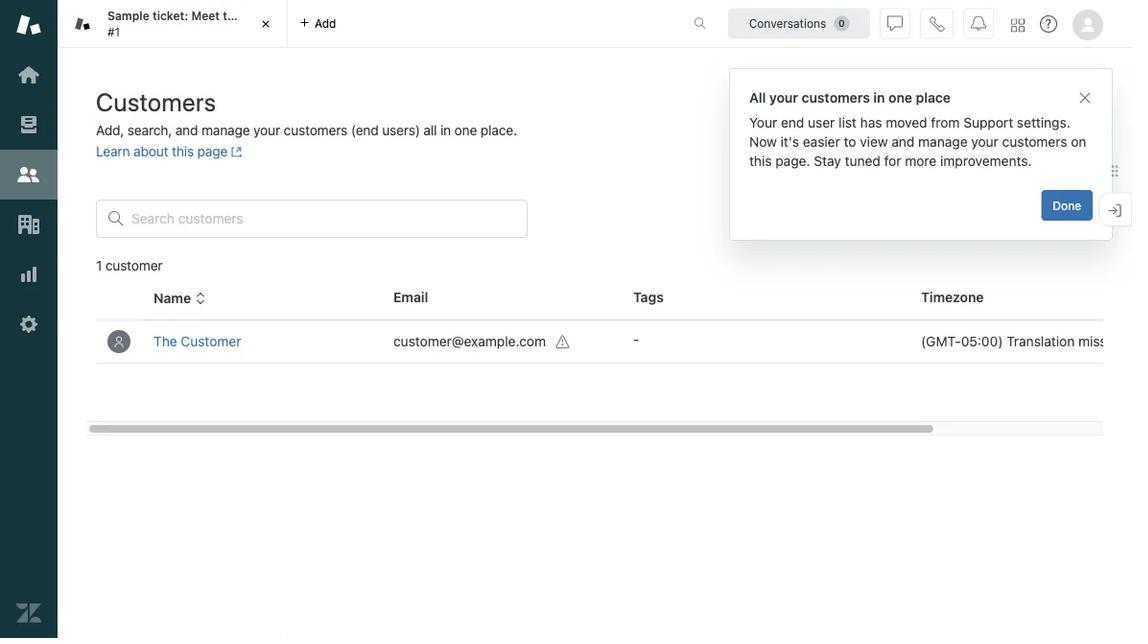 Task type: vqa. For each thing, say whether or not it's contained in the screenshot.
(Gmt- at the right bottom
yes



Task type: locate. For each thing, give the bounding box(es) containing it.
manage up (opens in a new tab) icon
[[201, 122, 250, 138]]

1 horizontal spatial in
[[874, 90, 885, 106]]

end
[[781, 115, 804, 131]]

your
[[749, 115, 777, 131]]

in right all
[[440, 122, 451, 138]]

add,
[[96, 122, 124, 138]]

organizations image
[[16, 212, 41, 237]]

0 horizontal spatial and
[[175, 122, 198, 138]]

this down now
[[749, 153, 772, 169]]

05:00)
[[961, 333, 1003, 349]]

0 horizontal spatial manage
[[201, 122, 250, 138]]

0 horizontal spatial in
[[440, 122, 451, 138]]

all your customers in one place dialog
[[729, 68, 1113, 241]]

the
[[154, 333, 177, 349]]

close image for all your customers in one place 'dialog'
[[1078, 90, 1093, 106]]

close image inside all your customers in one place 'dialog'
[[1078, 90, 1093, 106]]

unverified email image
[[556, 335, 571, 350]]

tab
[[58, 0, 288, 48]]

customers left (end
[[284, 122, 348, 138]]

one
[[889, 90, 913, 106], [455, 122, 477, 138]]

customers
[[802, 90, 870, 106], [284, 122, 348, 138], [1002, 134, 1068, 150]]

close image right the on the top of page
[[256, 14, 275, 34]]

to
[[844, 134, 856, 150]]

(opens in a new tab) image
[[228, 146, 242, 158]]

zendesk products image
[[1011, 19, 1025, 32]]

customer@example.com
[[393, 333, 546, 349]]

close image
[[256, 14, 275, 34], [1078, 90, 1093, 106]]

0 horizontal spatial this
[[172, 143, 194, 159]]

0 horizontal spatial your
[[253, 122, 280, 138]]

the customer
[[154, 333, 241, 349]]

0 horizontal spatial one
[[455, 122, 477, 138]]

close image for "tab" containing sample ticket: meet the ticket
[[256, 14, 275, 34]]

in inside 'all your customers in one place your end user list has moved from support settings. now it's easier to view and manage your customers on this page. stay tuned for more improvements.'
[[874, 90, 885, 106]]

get started image
[[16, 62, 41, 87]]

1 horizontal spatial customer
[[1030, 101, 1088, 117]]

moved
[[886, 115, 928, 131]]

place
[[916, 90, 951, 106]]

0 vertical spatial close image
[[256, 14, 275, 34]]

all
[[424, 122, 437, 138]]

reporting image
[[16, 262, 41, 287]]

all your customers in one place your end user list has moved from support settings. now it's easier to view and manage your customers on this page. stay tuned for more improvements.
[[749, 90, 1087, 169]]

and down "moved"
[[892, 134, 915, 150]]

manage
[[201, 122, 250, 138], [918, 134, 968, 150]]

easier
[[803, 134, 840, 150]]

customers up list
[[802, 90, 870, 106]]

one inside customers add, search, and manage your customers (end users) all in one place.
[[455, 122, 477, 138]]

translation
[[1007, 333, 1075, 349]]

ticket
[[244, 9, 276, 23]]

(gmt-05:00) translation missing: 
[[921, 333, 1132, 349]]

has
[[860, 115, 882, 131]]

and
[[175, 122, 198, 138], [892, 134, 915, 150]]

0 horizontal spatial customer
[[105, 258, 163, 273]]

close image up on
[[1078, 90, 1093, 106]]

0 vertical spatial in
[[874, 90, 885, 106]]

tuned
[[845, 153, 881, 169]]

zendesk image
[[16, 601, 41, 626]]

1 horizontal spatial manage
[[918, 134, 968, 150]]

0 horizontal spatial close image
[[256, 14, 275, 34]]

0 vertical spatial customer
[[1030, 101, 1088, 117]]

customer
[[1030, 101, 1088, 117], [105, 258, 163, 273]]

1 horizontal spatial this
[[749, 153, 772, 169]]

1 horizontal spatial close image
[[1078, 90, 1093, 106]]

settings.
[[1017, 115, 1071, 131]]

(end
[[351, 122, 379, 138]]

1 vertical spatial in
[[440, 122, 451, 138]]

1 vertical spatial customer
[[105, 258, 163, 273]]

your
[[770, 90, 798, 106], [253, 122, 280, 138], [971, 134, 999, 150]]

on
[[1071, 134, 1087, 150]]

customer up on
[[1030, 101, 1088, 117]]

1 vertical spatial close image
[[1078, 90, 1093, 106]]

about
[[133, 143, 168, 159]]

1 horizontal spatial and
[[892, 134, 915, 150]]

close image inside "tab"
[[256, 14, 275, 34]]

0 horizontal spatial customers
[[284, 122, 348, 138]]

0 vertical spatial one
[[889, 90, 913, 106]]

add
[[1001, 101, 1026, 117]]

view
[[860, 134, 888, 150]]

customers down settings.
[[1002, 134, 1068, 150]]

it's
[[781, 134, 799, 150]]

page.
[[776, 153, 810, 169]]

manage down 'from'
[[918, 134, 968, 150]]

Search customers field
[[131, 210, 515, 227]]

one up "moved"
[[889, 90, 913, 106]]

1 customer
[[96, 258, 163, 273]]

the
[[223, 9, 241, 23]]

and up learn about this page link
[[175, 122, 198, 138]]

one left place.
[[455, 122, 477, 138]]

1 horizontal spatial one
[[889, 90, 913, 106]]

zendesk support image
[[16, 12, 41, 37]]

in
[[874, 90, 885, 106], [440, 122, 451, 138]]

(gmt-
[[921, 333, 961, 349]]

#1
[[107, 25, 120, 38]]

one inside 'all your customers in one place your end user list has moved from support settings. now it's easier to view and manage your customers on this page. stay tuned for more improvements.'
[[889, 90, 913, 106]]

conversations button
[[728, 8, 870, 39]]

this
[[172, 143, 194, 159], [749, 153, 772, 169]]

name
[[154, 290, 191, 306]]

add customer
[[1001, 101, 1088, 117]]

customer right 1
[[105, 258, 163, 273]]

for
[[884, 153, 902, 169]]

manage inside 'all your customers in one place your end user list has moved from support settings. now it's easier to view and manage your customers on this page. stay tuned for more improvements.'
[[918, 134, 968, 150]]

the customer link
[[154, 333, 241, 349]]

in up has
[[874, 90, 885, 106]]

2 horizontal spatial your
[[971, 134, 999, 150]]

1 vertical spatial one
[[455, 122, 477, 138]]

list
[[839, 115, 857, 131]]

customer inside button
[[1030, 101, 1088, 117]]

users)
[[382, 122, 420, 138]]

this left page
[[172, 143, 194, 159]]



Task type: describe. For each thing, give the bounding box(es) containing it.
in inside customers add, search, and manage your customers (end users) all in one place.
[[440, 122, 451, 138]]

admin image
[[16, 312, 41, 337]]

customers image
[[16, 162, 41, 187]]

support
[[964, 115, 1014, 131]]

done button
[[1042, 190, 1093, 221]]

add customer button
[[986, 90, 1104, 129]]

learn about this page link
[[96, 143, 242, 159]]

and inside 'all your customers in one place your end user list has moved from support settings. now it's easier to view and manage your customers on this page. stay tuned for more improvements.'
[[892, 134, 915, 150]]

views image
[[16, 112, 41, 137]]

main element
[[0, 0, 58, 638]]

your inside customers add, search, and manage your customers (end users) all in one place.
[[253, 122, 280, 138]]

get help image
[[1040, 15, 1058, 33]]

1 horizontal spatial customers
[[802, 90, 870, 106]]

this inside 'all your customers in one place your end user list has moved from support settings. now it's easier to view and manage your customers on this page. stay tuned for more improvements.'
[[749, 153, 772, 169]]

conversations
[[749, 17, 827, 30]]

customer for add customer
[[1030, 101, 1088, 117]]

page
[[197, 143, 228, 159]]

from
[[931, 115, 960, 131]]

1 horizontal spatial your
[[770, 90, 798, 106]]

learn about this page
[[96, 143, 228, 159]]

customers inside customers add, search, and manage your customers (end users) all in one place.
[[284, 122, 348, 138]]

and inside customers add, search, and manage your customers (end users) all in one place.
[[175, 122, 198, 138]]

customers
[[96, 87, 216, 116]]

stay
[[814, 153, 841, 169]]

now
[[749, 134, 777, 150]]

meet
[[191, 9, 220, 23]]

improvements.
[[940, 153, 1032, 169]]

search,
[[127, 122, 172, 138]]

ticket:
[[153, 9, 188, 23]]

name button
[[154, 290, 206, 307]]

2 horizontal spatial customers
[[1002, 134, 1068, 150]]

place.
[[481, 122, 517, 138]]

all
[[749, 90, 766, 106]]

sample
[[107, 9, 149, 23]]

tab containing sample ticket: meet the ticket
[[58, 0, 288, 48]]

missing:
[[1079, 333, 1130, 349]]

sample ticket: meet the ticket #1
[[107, 9, 276, 38]]

-
[[633, 332, 640, 347]]

customer for 1 customer
[[105, 258, 163, 273]]

1
[[96, 258, 102, 273]]

learn
[[96, 143, 130, 159]]

more
[[905, 153, 937, 169]]

customers add, search, and manage your customers (end users) all in one place.
[[96, 87, 517, 138]]

manage inside customers add, search, and manage your customers (end users) all in one place.
[[201, 122, 250, 138]]

done
[[1053, 199, 1081, 212]]

tabs tab list
[[58, 0, 674, 48]]

customer
[[181, 333, 241, 349]]

user
[[808, 115, 835, 131]]



